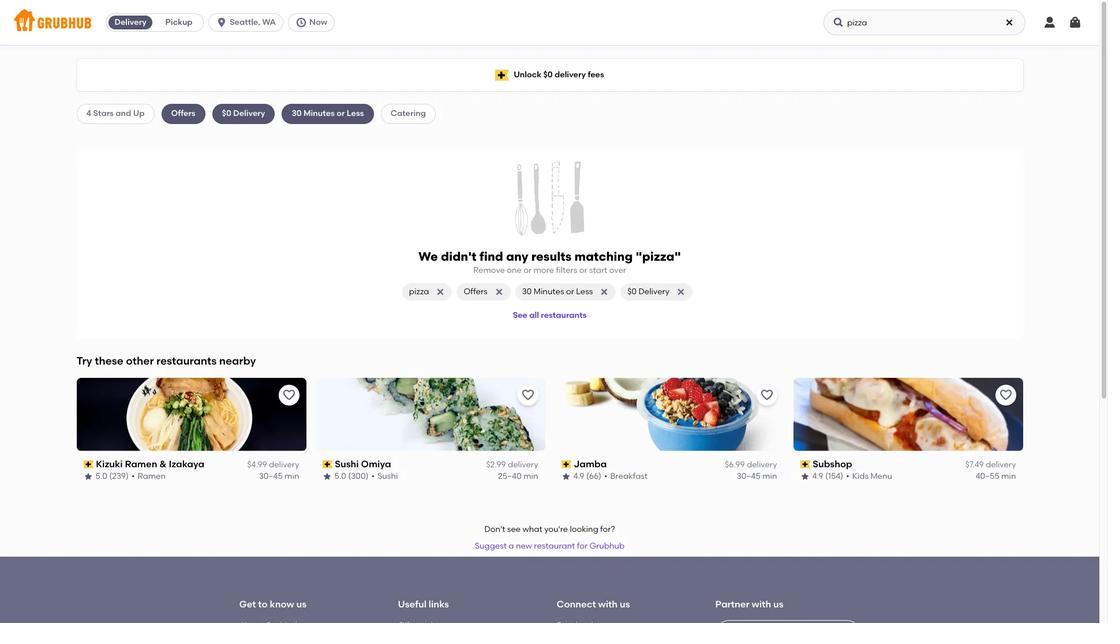 Task type: describe. For each thing, give the bounding box(es) containing it.
1 vertical spatial $0
[[222, 109, 231, 118]]

up
[[133, 109, 145, 118]]

less inside button
[[576, 287, 593, 297]]

1 vertical spatial restaurants
[[156, 355, 217, 368]]

jamba
[[574, 459, 607, 470]]

to
[[258, 599, 268, 610]]

Search for food, convenience, alcohol... search field
[[824, 10, 1026, 35]]

now button
[[288, 13, 340, 32]]

sushi omiya
[[335, 459, 391, 470]]

30–45 min for kizuki ramen & izakaya
[[259, 472, 299, 481]]

omiya
[[361, 459, 391, 470]]

0 horizontal spatial $0 delivery
[[222, 109, 265, 118]]

new
[[516, 541, 532, 551]]

now
[[309, 17, 327, 27]]

$6.99
[[725, 460, 745, 470]]

save this restaurant button for kizuki ramen & izakaya
[[278, 385, 299, 405]]

breakfast
[[610, 472, 648, 481]]

30–45 for kizuki ramen & izakaya
[[259, 472, 283, 481]]

40–55
[[976, 472, 1000, 481]]

(300)
[[348, 472, 369, 481]]

1 horizontal spatial svg image
[[1005, 18, 1014, 27]]

we didn't find any results matching "pizza" remove one or more filters or start over
[[419, 249, 681, 275]]

suggest a new restaurant for grubhub button
[[470, 536, 630, 557]]

save this restaurant button for subshop
[[995, 385, 1016, 405]]

unlock
[[514, 70, 541, 80]]

40–55 min
[[976, 472, 1016, 481]]

wa
[[262, 17, 276, 27]]

1 us from the left
[[296, 599, 307, 610]]

find
[[480, 249, 503, 264]]

30 inside button
[[522, 287, 532, 297]]

subshop
[[813, 459, 852, 470]]

30 minutes or less inside button
[[522, 287, 593, 297]]

25–40
[[498, 472, 522, 481]]

star icon image for kizuki ramen & izakaya
[[83, 472, 93, 482]]

delivery button
[[106, 13, 155, 32]]

unlock $0 delivery fees
[[514, 70, 604, 80]]

main navigation navigation
[[0, 0, 1100, 45]]

other
[[126, 355, 154, 368]]

grubhub
[[590, 541, 625, 551]]

remove
[[473, 266, 505, 275]]

see
[[507, 525, 521, 535]]

5.0 for sushi omiya
[[334, 472, 346, 481]]

• sushi
[[371, 472, 398, 481]]

looking
[[570, 525, 598, 535]]

start
[[589, 266, 607, 275]]

• for kizuki ramen & izakaya
[[132, 472, 135, 481]]

results
[[531, 249, 572, 264]]

menu
[[871, 472, 892, 481]]

jamba logo image
[[554, 378, 784, 451]]

svg image inside offers button
[[494, 288, 504, 297]]

us for connect with us
[[620, 599, 630, 610]]

save this restaurant button for jamba
[[756, 385, 777, 405]]

no results image
[[515, 161, 584, 236]]

or inside button
[[566, 287, 574, 297]]

4.9 for jamba
[[573, 472, 584, 481]]

1 horizontal spatial $0
[[543, 70, 553, 80]]

try these other restaurants nearby
[[76, 355, 256, 368]]

• ramen
[[132, 472, 166, 481]]

0 horizontal spatial minutes
[[304, 109, 335, 118]]

$2.99 delivery
[[486, 460, 538, 470]]

don't
[[484, 525, 505, 535]]

pickup button
[[155, 13, 203, 32]]

see all restaurants button
[[508, 306, 591, 326]]

all
[[529, 311, 539, 320]]

we
[[419, 249, 438, 264]]

svg image inside seattle, wa button
[[216, 17, 227, 28]]

$6.99 delivery
[[725, 460, 777, 470]]

for?
[[600, 525, 615, 535]]

kizuki
[[96, 459, 123, 470]]

30–45 min for jamba
[[737, 472, 777, 481]]

30 minutes or less button
[[515, 284, 616, 301]]

4.9 (154)
[[812, 472, 843, 481]]

min for jamba
[[763, 472, 777, 481]]

these
[[95, 355, 123, 368]]

one
[[507, 266, 522, 275]]

links
[[429, 599, 449, 610]]

delivery for sushi omiya
[[508, 460, 538, 470]]

subscription pass image for jamba
[[561, 460, 572, 469]]

$7.49 delivery
[[966, 460, 1016, 470]]

fees
[[588, 70, 604, 80]]

kizuki ramen & izakaya logo image
[[76, 378, 306, 451]]

izakaya
[[169, 459, 204, 470]]

offers inside button
[[464, 287, 488, 297]]

restaurant
[[534, 541, 575, 551]]

useful
[[398, 599, 426, 610]]

delivery inside main navigation navigation
[[115, 17, 146, 27]]

star icon image for subshop
[[800, 472, 810, 482]]

1 vertical spatial delivery
[[233, 109, 265, 118]]

svg image inside now button
[[296, 17, 307, 28]]

(154)
[[825, 472, 843, 481]]

partner
[[715, 599, 750, 610]]

for
[[577, 541, 588, 551]]

• breakfast
[[604, 472, 648, 481]]

• kids menu
[[846, 472, 892, 481]]

stars
[[93, 109, 114, 118]]

save this restaurant button for sushi omiya
[[517, 385, 538, 405]]

see all restaurants
[[513, 311, 587, 320]]

delivery for kizuki ramen & izakaya
[[269, 460, 299, 470]]

min for sushi omiya
[[524, 472, 538, 481]]

save this restaurant image for sushi omiya
[[521, 388, 535, 402]]

see
[[513, 311, 528, 320]]

with for partner
[[752, 599, 771, 610]]

delivery for subshop
[[986, 460, 1016, 470]]

svg image inside $0 delivery button
[[677, 288, 686, 297]]

star icon image for sushi omiya
[[322, 472, 332, 482]]

$7.49
[[966, 460, 984, 470]]



Task type: vqa. For each thing, say whether or not it's contained in the screenshot.
Purple
no



Task type: locate. For each thing, give the bounding box(es) containing it.
4.9 left (66)
[[573, 472, 584, 481]]

subscription pass image for kizuki ramen & izakaya
[[83, 460, 94, 469]]

2 horizontal spatial save this restaurant image
[[999, 388, 1013, 402]]

star icon image left 5.0 (239)
[[83, 472, 93, 482]]

$0 delivery inside $0 delivery button
[[628, 287, 670, 297]]

0 vertical spatial 30
[[292, 109, 302, 118]]

subscription pass image for subshop
[[800, 460, 810, 469]]

offers down the remove
[[464, 287, 488, 297]]

offers button
[[457, 284, 511, 301]]

what
[[523, 525, 542, 535]]

save this restaurant image for jamba
[[760, 388, 774, 402]]

4 star icon image from the left
[[800, 472, 810, 482]]

0 vertical spatial minutes
[[304, 109, 335, 118]]

svg image
[[1068, 16, 1082, 29], [216, 17, 227, 28], [296, 17, 307, 28], [833, 17, 844, 28], [436, 288, 445, 297], [600, 288, 609, 297], [677, 288, 686, 297]]

ramen for kizuki
[[125, 459, 157, 470]]

2 vertical spatial $0
[[628, 287, 637, 297]]

30–45 down $6.99 delivery
[[737, 472, 761, 481]]

30–45 min down $6.99 delivery
[[737, 472, 777, 481]]

0 vertical spatial delivery
[[115, 17, 146, 27]]

1 4.9 from the left
[[573, 472, 584, 481]]

• right (66)
[[604, 472, 608, 481]]

0 horizontal spatial 30 minutes or less
[[292, 109, 364, 118]]

0 vertical spatial $0
[[543, 70, 553, 80]]

you're
[[544, 525, 568, 535]]

1 subscription pass image from the left
[[83, 460, 94, 469]]

2 30–45 min from the left
[[737, 472, 777, 481]]

•
[[132, 472, 135, 481], [371, 472, 375, 481], [604, 472, 608, 481], [846, 472, 849, 481]]

star icon image left '5.0 (300)'
[[322, 472, 332, 482]]

4.9
[[573, 472, 584, 481], [812, 472, 823, 481]]

connect
[[557, 599, 596, 610]]

pickup
[[165, 17, 193, 27]]

get to know us
[[239, 599, 307, 610]]

2 4.9 from the left
[[812, 472, 823, 481]]

delivery up 40–55 min
[[986, 460, 1016, 470]]

$0 delivery button
[[621, 284, 693, 301]]

4.9 for subshop
[[812, 472, 823, 481]]

2 save this restaurant button from the left
[[517, 385, 538, 405]]

4 save this restaurant button from the left
[[995, 385, 1016, 405]]

nearby
[[219, 355, 256, 368]]

min down $6.99 delivery
[[763, 472, 777, 481]]

subscription pass image left "kizuki"
[[83, 460, 94, 469]]

a
[[509, 541, 514, 551]]

30–45 down $4.99 delivery at left
[[259, 472, 283, 481]]

2 save this restaurant image from the left
[[760, 388, 774, 402]]

delivery for jamba
[[747, 460, 777, 470]]

3 star icon image from the left
[[561, 472, 571, 482]]

suggest
[[475, 541, 507, 551]]

restaurants right other
[[156, 355, 217, 368]]

2 30–45 from the left
[[737, 472, 761, 481]]

3 us from the left
[[773, 599, 784, 610]]

1 horizontal spatial us
[[620, 599, 630, 610]]

us right know
[[296, 599, 307, 610]]

1 save this restaurant image from the left
[[521, 388, 535, 402]]

catering
[[391, 109, 426, 118]]

0 horizontal spatial 4.9
[[573, 472, 584, 481]]

sushi up '5.0 (300)'
[[335, 459, 359, 470]]

(66)
[[586, 472, 601, 481]]

&
[[159, 459, 167, 470]]

suggest a new restaurant for grubhub
[[475, 541, 625, 551]]

0 horizontal spatial restaurants
[[156, 355, 217, 368]]

save this restaurant image
[[521, 388, 535, 402], [760, 388, 774, 402], [999, 388, 1013, 402]]

0 horizontal spatial 5.0
[[96, 472, 107, 481]]

2 us from the left
[[620, 599, 630, 610]]

1 horizontal spatial 30–45
[[737, 472, 761, 481]]

svg image
[[1043, 16, 1057, 29], [1005, 18, 1014, 27], [494, 288, 504, 297]]

0 vertical spatial $0 delivery
[[222, 109, 265, 118]]

1 5.0 from the left
[[96, 472, 107, 481]]

1 horizontal spatial delivery
[[233, 109, 265, 118]]

$0 inside button
[[628, 287, 637, 297]]

1 horizontal spatial sushi
[[378, 472, 398, 481]]

offers right 'up'
[[171, 109, 195, 118]]

save this restaurant image
[[282, 388, 296, 402]]

us right "partner"
[[773, 599, 784, 610]]

restaurants down 30 minutes or less button on the top of the page
[[541, 311, 587, 320]]

30–45 for jamba
[[737, 472, 761, 481]]

4 min from the left
[[1001, 472, 1016, 481]]

2 with from the left
[[752, 599, 771, 610]]

subscription pass image left sushi omiya
[[322, 460, 333, 469]]

pizza
[[409, 287, 429, 297]]

$2.99
[[486, 460, 506, 470]]

connect with us
[[557, 599, 630, 610]]

1 horizontal spatial $0 delivery
[[628, 287, 670, 297]]

2 • from the left
[[371, 472, 375, 481]]

1 horizontal spatial 4.9
[[812, 472, 823, 481]]

matching
[[575, 249, 633, 264]]

3 • from the left
[[604, 472, 608, 481]]

5.0 down "kizuki"
[[96, 472, 107, 481]]

3 subscription pass image from the left
[[561, 460, 572, 469]]

seattle, wa button
[[208, 13, 288, 32]]

min down $4.99 delivery at left
[[285, 472, 299, 481]]

25–40 min
[[498, 472, 538, 481]]

5.0 left (300)
[[334, 472, 346, 481]]

2 subscription pass image from the left
[[322, 460, 333, 469]]

"pizza"
[[636, 249, 681, 264]]

0 vertical spatial ramen
[[125, 459, 157, 470]]

30
[[292, 109, 302, 118], [522, 287, 532, 297]]

delivery
[[115, 17, 146, 27], [233, 109, 265, 118], [639, 287, 670, 297]]

min right 25–40
[[524, 472, 538, 481]]

1 horizontal spatial less
[[576, 287, 593, 297]]

1 vertical spatial ramen
[[138, 472, 166, 481]]

0 horizontal spatial with
[[598, 599, 618, 610]]

ramen up the • ramen
[[125, 459, 157, 470]]

or
[[337, 109, 345, 118], [524, 266, 532, 275], [579, 266, 587, 275], [566, 287, 574, 297]]

3 save this restaurant image from the left
[[999, 388, 1013, 402]]

1 with from the left
[[598, 599, 618, 610]]

less
[[347, 109, 364, 118], [576, 287, 593, 297]]

subscription pass image left the jamba
[[561, 460, 572, 469]]

0 horizontal spatial 30
[[292, 109, 302, 118]]

3 save this restaurant button from the left
[[756, 385, 777, 405]]

kids
[[852, 472, 869, 481]]

• for subshop
[[846, 472, 849, 481]]

0 vertical spatial restaurants
[[541, 311, 587, 320]]

ramen down kizuki ramen & izakaya in the bottom left of the page
[[138, 472, 166, 481]]

star icon image
[[83, 472, 93, 482], [322, 472, 332, 482], [561, 472, 571, 482], [800, 472, 810, 482]]

0 horizontal spatial save this restaurant image
[[521, 388, 535, 402]]

seattle, wa
[[230, 17, 276, 27]]

1 horizontal spatial 30
[[522, 287, 532, 297]]

1 horizontal spatial 30–45 min
[[737, 472, 777, 481]]

delivery up 25–40 min
[[508, 460, 538, 470]]

4 subscription pass image from the left
[[800, 460, 810, 469]]

star icon image left 4.9 (66)
[[561, 472, 571, 482]]

more
[[534, 266, 554, 275]]

with
[[598, 599, 618, 610], [752, 599, 771, 610]]

1 vertical spatial 30 minutes or less
[[522, 287, 593, 297]]

• left the kids
[[846, 472, 849, 481]]

1 horizontal spatial 30 minutes or less
[[522, 287, 593, 297]]

1 save this restaurant button from the left
[[278, 385, 299, 405]]

4.9 left (154)
[[812, 472, 823, 481]]

offers
[[171, 109, 195, 118], [464, 287, 488, 297]]

2 horizontal spatial $0
[[628, 287, 637, 297]]

delivery right $6.99
[[747, 460, 777, 470]]

0 horizontal spatial svg image
[[494, 288, 504, 297]]

us for partner with us
[[773, 599, 784, 610]]

1 horizontal spatial minutes
[[534, 287, 564, 297]]

2 horizontal spatial delivery
[[639, 287, 670, 297]]

minutes inside button
[[534, 287, 564, 297]]

sushi down omiya at the bottom left of the page
[[378, 472, 398, 481]]

1 horizontal spatial offers
[[464, 287, 488, 297]]

restaurants inside see all restaurants button
[[541, 311, 587, 320]]

1 30–45 from the left
[[259, 472, 283, 481]]

0 horizontal spatial 30–45
[[259, 472, 283, 481]]

and
[[116, 109, 131, 118]]

restaurants
[[541, 311, 587, 320], [156, 355, 217, 368]]

filters
[[556, 266, 577, 275]]

$0 delivery
[[222, 109, 265, 118], [628, 287, 670, 297]]

2 5.0 from the left
[[334, 472, 346, 481]]

5.0 for kizuki ramen & izakaya
[[96, 472, 107, 481]]

0 vertical spatial offers
[[171, 109, 195, 118]]

with right "partner"
[[752, 599, 771, 610]]

didn't
[[441, 249, 477, 264]]

1 horizontal spatial save this restaurant image
[[760, 388, 774, 402]]

delivery left fees
[[555, 70, 586, 80]]

min for kizuki ramen & izakaya
[[285, 472, 299, 481]]

partner with us
[[715, 599, 784, 610]]

30–45 min down $4.99 delivery at left
[[259, 472, 299, 481]]

min for subshop
[[1001, 472, 1016, 481]]

4
[[86, 109, 91, 118]]

0 horizontal spatial less
[[347, 109, 364, 118]]

over
[[609, 266, 626, 275]]

$0
[[543, 70, 553, 80], [222, 109, 231, 118], [628, 287, 637, 297]]

sushi
[[335, 459, 359, 470], [378, 472, 398, 481]]

1 vertical spatial sushi
[[378, 472, 398, 481]]

we didn't find any results matching "pizza" main content
[[0, 45, 1100, 623]]

1 vertical spatial offers
[[464, 287, 488, 297]]

subscription pass image
[[83, 460, 94, 469], [322, 460, 333, 469], [561, 460, 572, 469], [800, 460, 810, 469]]

less down start
[[576, 287, 593, 297]]

1 • from the left
[[132, 472, 135, 481]]

0 horizontal spatial offers
[[171, 109, 195, 118]]

save this restaurant image for subshop
[[999, 388, 1013, 402]]

subscription pass image left subshop
[[800, 460, 810, 469]]

ramen for •
[[138, 472, 166, 481]]

star icon image left 4.9 (154)
[[800, 472, 810, 482]]

seattle,
[[230, 17, 260, 27]]

1 vertical spatial less
[[576, 287, 593, 297]]

3 min from the left
[[763, 472, 777, 481]]

with right 'connect'
[[598, 599, 618, 610]]

2 horizontal spatial us
[[773, 599, 784, 610]]

any
[[506, 249, 528, 264]]

• down omiya at the bottom left of the page
[[371, 472, 375, 481]]

5.0
[[96, 472, 107, 481], [334, 472, 346, 481]]

1 horizontal spatial restaurants
[[541, 311, 587, 320]]

2 star icon image from the left
[[322, 472, 332, 482]]

min right 40–55
[[1001, 472, 1016, 481]]

us right 'connect'
[[620, 599, 630, 610]]

ramen
[[125, 459, 157, 470], [138, 472, 166, 481]]

grubhub plus flag logo image
[[495, 70, 509, 81]]

2 horizontal spatial svg image
[[1043, 16, 1057, 29]]

4 • from the left
[[846, 472, 849, 481]]

sushi omiya logo image
[[315, 378, 545, 451]]

0 vertical spatial less
[[347, 109, 364, 118]]

1 30–45 min from the left
[[259, 472, 299, 481]]

5.0 (300)
[[334, 472, 369, 481]]

2 min from the left
[[524, 472, 538, 481]]

• for jamba
[[604, 472, 608, 481]]

get
[[239, 599, 256, 610]]

delivery right $4.99
[[269, 460, 299, 470]]

star icon image for jamba
[[561, 472, 571, 482]]

0 horizontal spatial us
[[296, 599, 307, 610]]

0 vertical spatial sushi
[[335, 459, 359, 470]]

0 horizontal spatial 30–45 min
[[259, 472, 299, 481]]

svg image inside 30 minutes or less button
[[600, 288, 609, 297]]

4.9 (66)
[[573, 472, 601, 481]]

1 vertical spatial minutes
[[534, 287, 564, 297]]

1 min from the left
[[285, 472, 299, 481]]

$4.99 delivery
[[247, 460, 299, 470]]

with for connect
[[598, 599, 618, 610]]

5.0 (239)
[[96, 472, 129, 481]]

0 horizontal spatial sushi
[[335, 459, 359, 470]]

• right (239)
[[132, 472, 135, 481]]

$4.99
[[247, 460, 267, 470]]

subscription pass image for sushi omiya
[[322, 460, 333, 469]]

0 vertical spatial 30 minutes or less
[[292, 109, 364, 118]]

useful links
[[398, 599, 449, 610]]

save this restaurant button
[[278, 385, 299, 405], [517, 385, 538, 405], [756, 385, 777, 405], [995, 385, 1016, 405]]

0 horizontal spatial delivery
[[115, 17, 146, 27]]

1 horizontal spatial 5.0
[[334, 472, 346, 481]]

1 horizontal spatial with
[[752, 599, 771, 610]]

1 vertical spatial 30
[[522, 287, 532, 297]]

2 vertical spatial delivery
[[639, 287, 670, 297]]

know
[[270, 599, 294, 610]]

minutes
[[304, 109, 335, 118], [534, 287, 564, 297]]

(239)
[[109, 472, 129, 481]]

don't see what you're looking for?
[[484, 525, 615, 535]]

subshop logo image
[[793, 378, 1023, 451]]

0 horizontal spatial $0
[[222, 109, 231, 118]]

less left catering
[[347, 109, 364, 118]]

1 vertical spatial $0 delivery
[[628, 287, 670, 297]]

• for sushi omiya
[[371, 472, 375, 481]]

1 star icon image from the left
[[83, 472, 93, 482]]

try
[[76, 355, 92, 368]]

kizuki ramen & izakaya
[[96, 459, 204, 470]]

4 stars and up
[[86, 109, 145, 118]]



